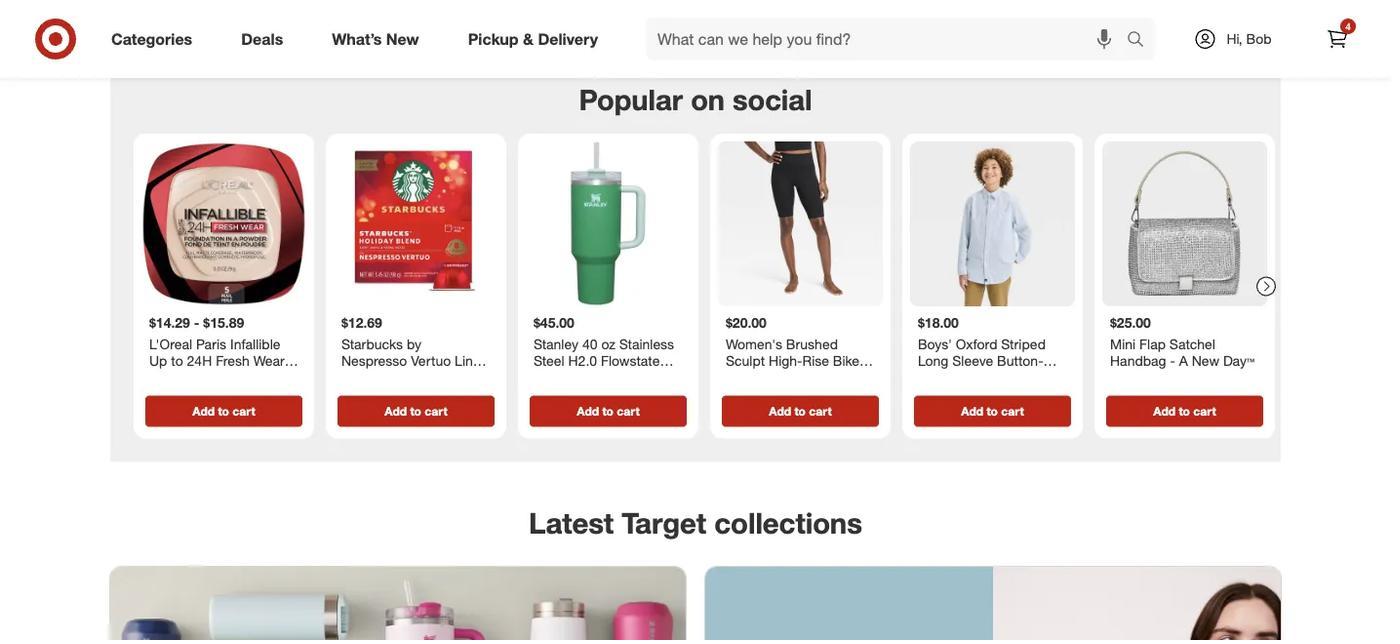 Task type: describe. For each thing, give the bounding box(es) containing it.
social
[[733, 83, 812, 117]]

on inside say "thanks" to the people you depend on year- round.
[[801, 0, 819, 12]]

everything you need to make your home a festive getaway. link
[[904, 0, 1281, 51]]

boys' oxford striped long sleeve button-down shirt - art class™ image
[[910, 141, 1075, 306]]

handbag
[[1110, 352, 1167, 369]]

get the whole group together & see who can crack the case.
[[126, 0, 439, 31]]

can
[[414, 0, 439, 12]]

latest target collections
[[529, 505, 863, 540]]

add to cart for $14.29 - $15.89
[[193, 404, 255, 419]]

say
[[523, 0, 549, 12]]

cart for $20.00
[[809, 404, 832, 419]]

6 add to cart button from the left
[[1107, 396, 1264, 427]]

everything
[[920, 0, 994, 12]]

6 cart from the left
[[1194, 404, 1216, 419]]

$12.69 link
[[334, 141, 499, 392]]

cart for $12.69
[[425, 404, 448, 419]]

the inside say "thanks" to the people you depend on year- round.
[[634, 0, 656, 12]]

to for $18.00
[[987, 404, 998, 419]]

5 cart from the left
[[1001, 404, 1024, 419]]

shirt
[[957, 369, 986, 386]]

to inside everything you need to make your home a festive getaway.
[[1067, 0, 1081, 12]]

What can we help you find? suggestions appear below search field
[[646, 18, 1132, 60]]

your
[[1127, 0, 1158, 12]]

flap
[[1140, 335, 1166, 352]]

everything you need to make your home a festive getaway.
[[920, 0, 1264, 31]]

$18.00 boys' oxford striped long sleeve button- down shirt - art class™
[[918, 314, 1058, 386]]

6 add from the left
[[1154, 404, 1176, 419]]

add to cart for $45.00
[[577, 404, 640, 419]]

case.
[[195, 12, 232, 31]]

$15.89
[[203, 314, 244, 331]]

year-
[[823, 0, 858, 12]]

add for $12.69
[[385, 404, 407, 419]]

hi,
[[1227, 30, 1243, 47]]

cart for $14.29 - $15.89
[[233, 404, 255, 419]]

whole
[[182, 0, 224, 12]]

button-
[[997, 352, 1044, 369]]

get
[[126, 0, 151, 12]]

5 add from the left
[[961, 404, 984, 419]]

$20.00 link
[[718, 141, 883, 392]]

mini
[[1110, 335, 1136, 352]]

get the whole group together & see who can crack the case. link
[[110, 0, 488, 51]]

$25.00 mini flap satchel handbag - a new day™
[[1110, 314, 1255, 369]]

getaway.
[[920, 12, 980, 31]]

to for $45.00
[[602, 404, 614, 419]]

"thanks"
[[553, 0, 612, 12]]

latest
[[529, 505, 614, 540]]

the down whole
[[168, 12, 191, 31]]

delivery
[[538, 29, 598, 48]]

carousel region
[[110, 67, 1281, 481]]

pickup
[[468, 29, 519, 48]]

oxford
[[956, 335, 998, 352]]

add to cart button for $12.69
[[338, 396, 495, 427]]

together
[[273, 0, 332, 12]]

$25.00
[[1110, 314, 1151, 331]]

long
[[918, 352, 949, 369]]

crack
[[126, 12, 164, 31]]

search
[[1118, 31, 1165, 50]]

say "thanks" to the people you depend on year- round.
[[523, 0, 858, 31]]

pickup & delivery
[[468, 29, 598, 48]]

satchel
[[1170, 335, 1216, 352]]

0 vertical spatial new
[[386, 29, 419, 48]]

mini flap satchel handbag - a new day™ image
[[1103, 141, 1268, 306]]

$14.29 - $15.89
[[149, 314, 244, 331]]

down
[[918, 369, 953, 386]]



Task type: locate. For each thing, give the bounding box(es) containing it.
add to cart button for $14.29 - $15.89
[[145, 396, 302, 427]]

sleeve
[[953, 352, 994, 369]]

new
[[386, 29, 419, 48], [1192, 352, 1220, 369]]

4
[[1346, 20, 1351, 32]]

add to cart
[[193, 404, 255, 419], [385, 404, 448, 419], [577, 404, 640, 419], [769, 404, 832, 419], [961, 404, 1024, 419], [1154, 404, 1216, 419]]

what's new link
[[315, 18, 444, 60]]

$12.69
[[342, 314, 382, 331]]

who
[[380, 0, 409, 12]]

starbucks by nespresso vertuo line pods - starbucks holiday blend (target exclusive) image
[[334, 141, 499, 306]]

new inside $25.00 mini flap satchel handbag - a new day™
[[1192, 352, 1220, 369]]

2 add to cart from the left
[[385, 404, 448, 419]]

home
[[1162, 0, 1202, 12]]

the left people
[[634, 0, 656, 12]]

bob
[[1247, 30, 1272, 47]]

the
[[156, 0, 178, 12], [634, 0, 656, 12], [168, 12, 191, 31]]

on
[[801, 0, 819, 12], [691, 83, 725, 117]]

day™
[[1224, 352, 1255, 369]]

deals
[[241, 29, 283, 48]]

1 add to cart button from the left
[[145, 396, 302, 427]]

festive
[[1219, 0, 1264, 12]]

5 add to cart from the left
[[961, 404, 1024, 419]]

group
[[228, 0, 269, 12]]

need
[[1027, 0, 1063, 12]]

to
[[616, 0, 630, 12], [1067, 0, 1081, 12], [218, 404, 229, 419], [410, 404, 421, 419], [602, 404, 614, 419], [795, 404, 806, 419], [987, 404, 998, 419], [1179, 404, 1190, 419]]

0 horizontal spatial &
[[336, 0, 346, 12]]

& left see
[[336, 0, 346, 12]]

see
[[351, 0, 376, 12]]

3 add to cart from the left
[[577, 404, 640, 419]]

round.
[[523, 12, 567, 31]]

4 link
[[1316, 18, 1359, 60]]

add to cart for $20.00
[[769, 404, 832, 419]]

$45.00
[[534, 314, 575, 331]]

4 add to cart from the left
[[769, 404, 832, 419]]

0 vertical spatial &
[[336, 0, 346, 12]]

on left social at the right top of page
[[691, 83, 725, 117]]

1 you from the left
[[713, 0, 738, 12]]

categories link
[[95, 18, 217, 60]]

on left year-
[[801, 0, 819, 12]]

&
[[336, 0, 346, 12], [523, 29, 534, 48]]

add to cart button for $45.00
[[530, 396, 687, 427]]

pickup & delivery link
[[451, 18, 623, 60]]

1 horizontal spatial -
[[990, 369, 995, 386]]

add for $45.00
[[577, 404, 599, 419]]

- left art
[[990, 369, 995, 386]]

4 add from the left
[[769, 404, 791, 419]]

hi, bob
[[1227, 30, 1272, 47]]

search button
[[1118, 18, 1165, 64]]

-
[[194, 314, 200, 331], [1170, 352, 1176, 369], [990, 369, 995, 386]]

1 cart from the left
[[233, 404, 255, 419]]

you
[[713, 0, 738, 12], [998, 0, 1023, 12]]

1 horizontal spatial &
[[523, 29, 534, 48]]

$14.29
[[149, 314, 190, 331]]

4 cart from the left
[[809, 404, 832, 419]]

to for $12.69
[[410, 404, 421, 419]]

& down say
[[523, 29, 534, 48]]

striped
[[1002, 335, 1046, 352]]

2 add from the left
[[385, 404, 407, 419]]

what's new
[[332, 29, 419, 48]]

a
[[1180, 352, 1188, 369]]

0 horizontal spatial on
[[691, 83, 725, 117]]

2 add to cart button from the left
[[338, 396, 495, 427]]

2 cart from the left
[[425, 404, 448, 419]]

1 add to cart from the left
[[193, 404, 255, 419]]

to for $14.29 - $15.89
[[218, 404, 229, 419]]

- inside $25.00 mini flap satchel handbag - a new day™
[[1170, 352, 1176, 369]]

add to cart button
[[145, 396, 302, 427], [338, 396, 495, 427], [530, 396, 687, 427], [722, 396, 879, 427], [914, 396, 1071, 427], [1107, 396, 1264, 427]]

people
[[660, 0, 709, 12]]

0 horizontal spatial -
[[194, 314, 200, 331]]

women's brushed sculpt high-rise bike shorts 10" - all in motion™ image
[[718, 141, 883, 306]]

to for $20.00
[[795, 404, 806, 419]]

add to cart button for $20.00
[[722, 396, 879, 427]]

l'oreal paris infallible up to 24h fresh wear foundation in a powder - 0.31oz image
[[141, 141, 306, 306]]

deals link
[[225, 18, 308, 60]]

add
[[193, 404, 215, 419], [385, 404, 407, 419], [577, 404, 599, 419], [769, 404, 791, 419], [961, 404, 984, 419], [1154, 404, 1176, 419]]

1 vertical spatial &
[[523, 29, 534, 48]]

to inside say "thanks" to the people you depend on year- round.
[[616, 0, 630, 12]]

5 add to cart button from the left
[[914, 396, 1071, 427]]

add to cart for $12.69
[[385, 404, 448, 419]]

add for $20.00
[[769, 404, 791, 419]]

cart for $45.00
[[617, 404, 640, 419]]

2 horizontal spatial -
[[1170, 352, 1176, 369]]

& inside get the whole group together & see who can crack the case.
[[336, 0, 346, 12]]

depend
[[743, 0, 797, 12]]

1 vertical spatial new
[[1192, 352, 1220, 369]]

6 add to cart from the left
[[1154, 404, 1216, 419]]

to for $25.00
[[1179, 404, 1190, 419]]

2 you from the left
[[998, 0, 1023, 12]]

3 cart from the left
[[617, 404, 640, 419]]

$45.00 link
[[526, 141, 691, 392]]

1 add from the left
[[193, 404, 215, 419]]

on inside carousel region
[[691, 83, 725, 117]]

you inside say "thanks" to the people you depend on year- round.
[[713, 0, 738, 12]]

$18.00
[[918, 314, 959, 331]]

$20.00
[[726, 314, 767, 331]]

- left a
[[1170, 352, 1176, 369]]

art
[[999, 369, 1016, 386]]

1 horizontal spatial on
[[801, 0, 819, 12]]

categories
[[111, 29, 192, 48]]

popular
[[579, 83, 683, 117]]

make
[[1085, 0, 1123, 12]]

1 horizontal spatial new
[[1192, 352, 1220, 369]]

class™
[[1020, 369, 1058, 386]]

collections
[[714, 505, 863, 540]]

say "thanks" to the people you depend on year- round. link
[[507, 0, 884, 51]]

you left need
[[998, 0, 1023, 12]]

what's
[[332, 29, 382, 48]]

the up crack
[[156, 0, 178, 12]]

stanley 40 oz stainless steel h2.0 flowstate quencher tumbler - meadow image
[[526, 141, 691, 306]]

0 vertical spatial on
[[801, 0, 819, 12]]

1 horizontal spatial you
[[998, 0, 1023, 12]]

- inside the $18.00 boys' oxford striped long sleeve button- down shirt - art class™
[[990, 369, 995, 386]]

0 horizontal spatial you
[[713, 0, 738, 12]]

new down who
[[386, 29, 419, 48]]

1 vertical spatial on
[[691, 83, 725, 117]]

cart
[[233, 404, 255, 419], [425, 404, 448, 419], [617, 404, 640, 419], [809, 404, 832, 419], [1001, 404, 1024, 419], [1194, 404, 1216, 419]]

add for $14.29 - $15.89
[[193, 404, 215, 419]]

0 horizontal spatial new
[[386, 29, 419, 48]]

target
[[622, 505, 707, 540]]

a
[[1206, 0, 1214, 12]]

- left "$15.89"
[[194, 314, 200, 331]]

boys'
[[918, 335, 952, 352]]

you inside everything you need to make your home a festive getaway.
[[998, 0, 1023, 12]]

you right people
[[713, 0, 738, 12]]

$14.29 - $15.89 link
[[141, 141, 306, 392]]

popular on social
[[579, 83, 812, 117]]

4 add to cart button from the left
[[722, 396, 879, 427]]

3 add from the left
[[577, 404, 599, 419]]

new right a
[[1192, 352, 1220, 369]]

3 add to cart button from the left
[[530, 396, 687, 427]]



Task type: vqa. For each thing, say whether or not it's contained in the screenshot.
Latest
yes



